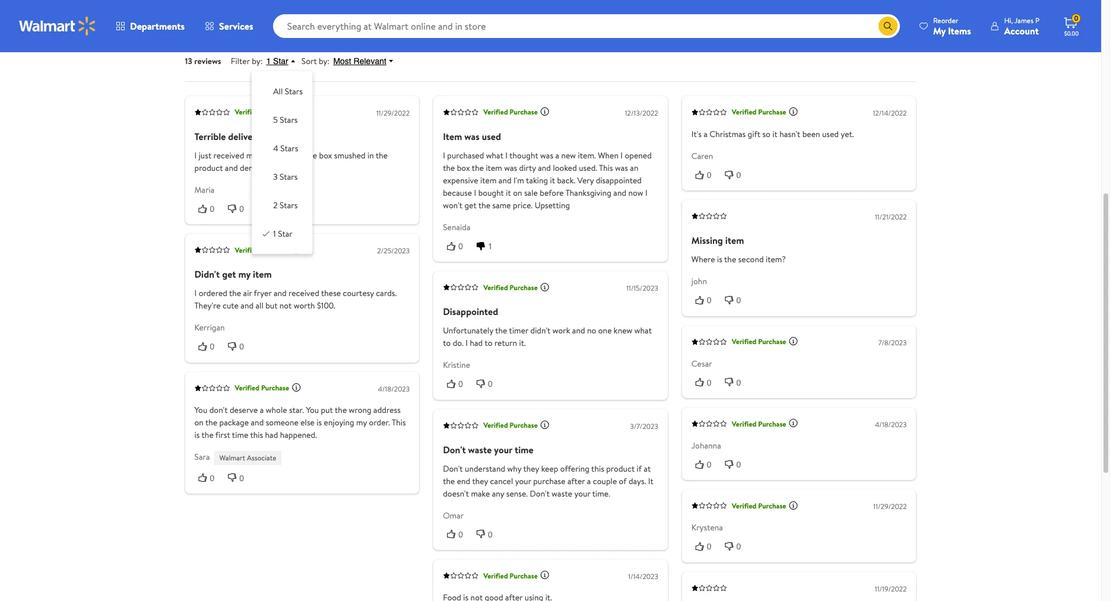 Task type: describe. For each thing, give the bounding box(es) containing it.
where is the second item?
[[692, 254, 786, 266]]

list item containing cooking
[[185, 21, 247, 40]]

1/14/2023
[[628, 572, 658, 582]]

cards.
[[376, 287, 397, 299]]

verified purchase information image for 12/13/2022
[[540, 107, 550, 116]]

(6) for cooking (6)
[[227, 24, 237, 36]]

terrible
[[194, 130, 226, 143]]

christmas
[[710, 128, 746, 140]]

product inside the don't understand why they keep offering this product if at the end they cancel your purchase after a couple of days. it doesn't make any sense. don't waste your time.
[[606, 463, 635, 475]]

they're
[[194, 300, 221, 312]]

stars for 2 stars
[[280, 199, 298, 211]]

roast
[[261, 24, 281, 36]]

verified for verified purchase information image corresponding to 7/8/2023
[[732, 337, 757, 347]]

1 vertical spatial they
[[472, 475, 488, 487]]

1 horizontal spatial 1
[[273, 228, 276, 240]]

verified purchase information image for 4/18/2023
[[789, 419, 798, 428]]

dirty
[[519, 162, 536, 174]]

0 vertical spatial 11/29/2022
[[376, 108, 410, 118]]

it
[[648, 475, 654, 487]]

don't for don't waste your time
[[443, 443, 466, 456]]

where
[[692, 254, 715, 266]]

filter by:
[[231, 55, 263, 67]]

verified for verified purchase information image associated with 12/13/2022
[[483, 107, 508, 117]]

1 vertical spatial is
[[317, 417, 322, 428]]

omar
[[443, 510, 464, 522]]

sara
[[194, 451, 210, 463]]

verified purchase information image for you don't deserve a whole star. you put the wrong address on the package and someone else is enjoying my order. this is the first time this had happened.
[[292, 383, 301, 392]]

by: for sort by:
[[319, 55, 330, 67]]

verified for krystena verified purchase information icon
[[732, 501, 757, 511]]

1 horizontal spatial used
[[822, 128, 839, 140]]

1 star inside popup button
[[266, 56, 288, 66]]

didn't
[[194, 268, 220, 281]]

and left all
[[241, 300, 254, 312]]

price.
[[513, 199, 533, 211]]

purchase
[[533, 475, 566, 487]]

don't
[[209, 404, 228, 416]]

1 Star radio
[[261, 228, 271, 237]]

put
[[321, 404, 333, 416]]

i just received my package and the box smushed in the product and dented it.
[[194, 150, 388, 174]]

roast (6)
[[261, 24, 294, 36]]

of
[[619, 475, 627, 487]]

items
[[948, 24, 971, 37]]

(6) for reheat (6)
[[345, 24, 355, 36]]

what inside i purchased what i thought was a new item. when i opened the box the item was dirty and looked used. this was an expensive item and i'm taking it back. very disappointed because i bought it on sale before thanksgiving and now i won't get the same price. upsetting
[[486, 150, 503, 161]]

reviews
[[194, 55, 221, 67]]

Search search field
[[273, 14, 900, 38]]

second
[[738, 254, 764, 266]]

the down purchased
[[472, 162, 484, 174]]

account
[[1004, 24, 1039, 37]]

verified purchase information image for it's a christmas gift so it hasn't been used yet.
[[789, 107, 798, 116]]

list item containing reheat
[[308, 21, 365, 40]]

unfortunately
[[443, 325, 493, 337]]

0 horizontal spatial waste
[[468, 443, 492, 456]]

very
[[577, 174, 594, 186]]

and inside the unfortunately the timer didn't work and no one knew what to do. i had to return it.
[[572, 325, 585, 337]]

0 horizontal spatial is
[[194, 429, 200, 441]]

verified purchase information image for krystena
[[789, 501, 798, 510]]

address
[[373, 404, 401, 416]]

offering
[[560, 463, 590, 475]]

the inside the unfortunately the timer didn't work and no one knew what to do. i had to return it.
[[495, 325, 507, 337]]

(6) for roast (6)
[[283, 24, 294, 36]]

associate
[[247, 453, 276, 463]]

smushed
[[334, 150, 366, 161]]

search icon image
[[883, 21, 893, 31]]

list containing cooking
[[185, 21, 916, 40]]

walmart associate
[[219, 453, 276, 463]]

make
[[471, 488, 490, 500]]

my inside you don't deserve a whole star. you put the wrong address on the package and someone else is enjoying my order. this is the first time this had happened.
[[356, 417, 367, 428]]

why
[[507, 463, 522, 475]]

item
[[443, 130, 462, 143]]

verified purchase information image for 1/14/2023
[[540, 571, 550, 580]]

0 horizontal spatial used
[[482, 130, 501, 143]]

the left second at the right
[[724, 254, 736, 266]]

0 horizontal spatial it
[[506, 187, 511, 199]]

courtesy
[[343, 287, 374, 299]]

after
[[568, 475, 585, 487]]

sense.
[[506, 488, 528, 500]]

waste inside the don't understand why they keep offering this product if at the end they cancel your purchase after a couple of days. it doesn't make any sense. don't waste your time.
[[552, 488, 572, 500]]

a inside the don't understand why they keep offering this product if at the end they cancel your purchase after a couple of days. it doesn't make any sense. don't waste your time.
[[587, 475, 591, 487]]

i inside the unfortunately the timer didn't work and no one knew what to do. i had to return it.
[[466, 337, 468, 349]]

i down item
[[443, 150, 445, 161]]

1 vertical spatial it
[[550, 174, 555, 186]]

1 star button
[[263, 56, 301, 66]]

1 vertical spatial 1 star
[[273, 228, 293, 240]]

package inside i just received my package and the box smushed in the product and dented it.
[[259, 150, 288, 161]]

kerrigan
[[194, 322, 225, 334]]

4/18/2023 for you don't deserve a whole star. you put the wrong address on the package and someone else is enjoying my order. this is the first time this had happened.
[[378, 384, 410, 394]]

relevant
[[354, 56, 386, 66]]

gift
[[748, 128, 761, 140]]

delivery
[[228, 130, 261, 143]]

hasn't
[[780, 128, 801, 140]]

the up expensive
[[443, 162, 455, 174]]

reheat
[[317, 24, 343, 36]]

1 to from the left
[[443, 337, 451, 349]]

ordered
[[199, 287, 227, 299]]

missing item
[[692, 234, 744, 247]]

time inside you don't deserve a whole star. you put the wrong address on the package and someone else is enjoying my order. this is the first time this had happened.
[[232, 429, 248, 441]]

star inside option group
[[278, 228, 293, 240]]

verified for you don't deserve a whole star. you put the wrong address on the package and someone else is enjoying my order. this is the first time this had happened.'s verified purchase information icon
[[235, 383, 259, 393]]

verified purchase for krystena verified purchase information icon
[[732, 501, 786, 511]]

expensive
[[443, 174, 478, 186]]

keep
[[541, 463, 558, 475]]

the right 4 stars
[[305, 150, 317, 161]]

i inside the i ordered the air fryer and received these courtesy cards. they're cute and all but not worth $100.
[[194, 287, 197, 299]]

3 stars
[[273, 171, 298, 183]]

just
[[199, 150, 212, 161]]

first
[[215, 429, 230, 441]]

star inside popup button
[[273, 56, 288, 66]]

services button
[[195, 12, 263, 40]]

11/21/2022
[[875, 212, 907, 222]]

4/18/2023 for johanna
[[875, 420, 907, 430]]

was up 'i'm'
[[504, 162, 517, 174]]

cute
[[223, 300, 239, 312]]

it. inside i just received my package and the box smushed in the product and dented it.
[[267, 162, 274, 174]]

kristine
[[443, 359, 470, 371]]

i inside i just received my package and the box smushed in the product and dented it.
[[194, 150, 197, 161]]

and left 'i'm'
[[499, 174, 512, 186]]

1 vertical spatial 11/29/2022
[[874, 502, 907, 512]]

it's a christmas gift so it hasn't been used yet.
[[692, 128, 854, 140]]

john
[[692, 276, 707, 287]]

5 stars
[[273, 114, 298, 126]]

list item containing roast
[[251, 21, 303, 40]]

my inside i just received my package and the box smushed in the product and dented it.
[[246, 150, 257, 161]]

doesn't
[[443, 488, 469, 500]]

so
[[763, 128, 771, 140]]

maria
[[194, 184, 215, 196]]

13 reviews
[[185, 55, 221, 67]]

size (6)
[[379, 24, 406, 36]]

cesar
[[692, 358, 712, 370]]

i ordered the air fryer and received these courtesy cards. they're cute and all but not worth $100.
[[194, 287, 397, 312]]

reheat (6)
[[317, 24, 355, 36]]

instructions (5)
[[429, 24, 484, 36]]

and left dented
[[225, 162, 238, 174]]

missing
[[692, 234, 723, 247]]

i right now
[[645, 187, 648, 199]]

timer
[[509, 325, 529, 337]]

it's
[[692, 128, 702, 140]]

sale
[[524, 187, 538, 199]]

verified purchase information image for 7/8/2023
[[789, 337, 798, 346]]

hi,
[[1004, 15, 1013, 25]]

it. inside the unfortunately the timer didn't work and no one knew what to do. i had to return it.
[[519, 337, 526, 349]]

item?
[[766, 254, 786, 266]]

2 stars
[[273, 199, 298, 211]]

was left an
[[615, 162, 628, 174]]

sort
[[301, 55, 317, 67]]

0 inside 0 $0.00
[[1074, 13, 1079, 23]]

verified purchase for verified purchase information image corresponding to 7/8/2023
[[732, 337, 786, 347]]

3
[[273, 171, 278, 183]]

in
[[368, 150, 374, 161]]

0 vertical spatial is
[[717, 254, 723, 266]]

walmart image
[[19, 17, 96, 36]]

new
[[561, 150, 576, 161]]

box inside i just received my package and the box smushed in the product and dented it.
[[319, 150, 332, 161]]



Task type: locate. For each thing, give the bounding box(es) containing it.
1 horizontal spatial it.
[[519, 337, 526, 349]]

this for order.
[[392, 417, 406, 428]]

to left return in the bottom left of the page
[[485, 337, 493, 349]]

list item containing size
[[370, 21, 415, 40]]

a inside you don't deserve a whole star. you put the wrong address on the package and someone else is enjoying my order. this is the first time this had happened.
[[260, 404, 264, 416]]

end
[[457, 475, 470, 487]]

hi, james p account
[[1004, 15, 1040, 37]]

stars right 3
[[280, 171, 298, 183]]

verified purchase for 11/15/2023's verified purchase information image
[[483, 282, 538, 293]]

this down address
[[392, 417, 406, 428]]

verified purchase information image
[[540, 107, 550, 116], [540, 282, 550, 292], [789, 337, 798, 346], [789, 419, 798, 428], [540, 571, 550, 580]]

sort by:
[[301, 55, 330, 67]]

don't waste your time
[[443, 443, 534, 456]]

verified for 11/15/2023's verified purchase information image
[[483, 282, 508, 293]]

didn't get my item
[[194, 268, 272, 281]]

1 horizontal spatial what
[[635, 325, 652, 337]]

1 vertical spatial had
[[265, 429, 278, 441]]

4 (6) from the left
[[395, 24, 406, 36]]

by: for filter by:
[[252, 55, 263, 67]]

fryer
[[254, 287, 272, 299]]

2 by: from the left
[[319, 55, 330, 67]]

your up sense.
[[515, 475, 531, 487]]

someone
[[266, 417, 299, 428]]

by: right filter
[[252, 55, 263, 67]]

verified purchase
[[235, 107, 289, 117], [483, 107, 538, 117], [732, 107, 786, 117], [235, 245, 289, 255], [483, 282, 538, 293], [732, 337, 786, 347], [235, 383, 289, 393], [732, 419, 786, 429], [483, 420, 538, 431], [732, 501, 786, 511], [483, 571, 538, 581]]

box left "smushed"
[[319, 150, 332, 161]]

wrong
[[349, 404, 371, 416]]

0 horizontal spatial this
[[250, 429, 263, 441]]

i right the do.
[[466, 337, 468, 349]]

1 horizontal spatial product
[[606, 463, 635, 475]]

the up return in the bottom left of the page
[[495, 325, 507, 337]]

1 horizontal spatial box
[[457, 162, 470, 174]]

stars right 5
[[280, 114, 298, 126]]

don't for don't understand why they keep offering this product if at the end they cancel your purchase after a couple of days. it doesn't make any sense. don't waste your time.
[[443, 463, 463, 475]]

1 horizontal spatial this
[[591, 463, 604, 475]]

0 vertical spatial 1 star
[[266, 56, 288, 66]]

1 vertical spatial product
[[606, 463, 635, 475]]

1 horizontal spatial by:
[[319, 55, 330, 67]]

1 horizontal spatial time
[[515, 443, 534, 456]]

1 vertical spatial this
[[392, 417, 406, 428]]

had inside the unfortunately the timer didn't work and no one knew what to do. i had to return it.
[[470, 337, 483, 349]]

stars for 5 stars
[[280, 114, 298, 126]]

the down don't
[[205, 417, 217, 428]]

1 you from the left
[[194, 404, 207, 416]]

item was used
[[443, 130, 501, 143]]

2 horizontal spatial it
[[773, 128, 778, 140]]

1 vertical spatial package
[[219, 417, 249, 428]]

0 horizontal spatial received
[[213, 150, 244, 161]]

0 horizontal spatial it.
[[267, 162, 274, 174]]

1 horizontal spatial your
[[515, 475, 531, 487]]

used up purchased
[[482, 130, 501, 143]]

2 vertical spatial my
[[356, 417, 367, 428]]

the left first at the bottom left
[[202, 429, 214, 441]]

2 vertical spatial your
[[574, 488, 591, 500]]

1 horizontal spatial on
[[513, 187, 522, 199]]

3 (6) from the left
[[345, 24, 355, 36]]

0 vertical spatial package
[[259, 150, 288, 161]]

1 horizontal spatial package
[[259, 150, 288, 161]]

0 vertical spatial get
[[465, 199, 477, 211]]

a right after
[[587, 475, 591, 487]]

your up why
[[494, 443, 512, 456]]

didn't
[[531, 325, 551, 337]]

0 horizontal spatial by:
[[252, 55, 263, 67]]

0 horizontal spatial your
[[494, 443, 512, 456]]

1
[[266, 56, 271, 66], [273, 228, 276, 240], [488, 242, 493, 251]]

else
[[301, 417, 315, 428]]

what inside the unfortunately the timer didn't work and no one knew what to do. i had to return it.
[[635, 325, 652, 337]]

had down unfortunately
[[470, 337, 483, 349]]

1 horizontal spatial they
[[523, 463, 539, 475]]

verified purchase for verified purchase information image corresponding to 4/18/2023
[[732, 419, 786, 429]]

0 horizontal spatial to
[[443, 337, 451, 349]]

verified purchase information image for 11/15/2023
[[540, 282, 550, 292]]

what right purchased
[[486, 150, 503, 161]]

1 horizontal spatial is
[[317, 417, 322, 428]]

1 vertical spatial this
[[591, 463, 604, 475]]

option group
[[261, 81, 303, 245]]

list
[[185, 0, 916, 16], [185, 21, 916, 40]]

deserve
[[230, 404, 258, 416]]

time
[[232, 429, 248, 441], [515, 443, 534, 456]]

disappointed
[[596, 174, 642, 186]]

0 horizontal spatial 1
[[266, 56, 271, 66]]

because
[[443, 187, 472, 199]]

this inside i purchased what i thought was a new item. when i opened the box the item was dirty and looked used. this was an expensive item and i'm taking it back. very disappointed because i bought it on sale before thanksgiving and now i won't get the same price. upsetting
[[599, 162, 613, 174]]

0 vertical spatial don't
[[443, 443, 466, 456]]

a right it's
[[704, 128, 708, 140]]

bought
[[478, 187, 504, 199]]

received inside the i ordered the air fryer and received these courtesy cards. they're cute and all but not worth $100.
[[289, 287, 319, 299]]

no
[[587, 325, 596, 337]]

is
[[717, 254, 723, 266], [317, 417, 322, 428], [194, 429, 200, 441]]

1 star right the '1 star' radio on the top of page
[[273, 228, 293, 240]]

it up before at top
[[550, 174, 555, 186]]

was right item
[[464, 130, 480, 143]]

most relevant
[[333, 56, 386, 66]]

johanna
[[692, 440, 721, 452]]

and left no
[[572, 325, 585, 337]]

2 you from the left
[[306, 404, 319, 416]]

0 horizontal spatial this
[[392, 417, 406, 428]]

1 vertical spatial what
[[635, 325, 652, 337]]

1 horizontal spatial this
[[599, 162, 613, 174]]

1 horizontal spatial received
[[289, 287, 319, 299]]

get inside i purchased what i thought was a new item. when i opened the box the item was dirty and looked used. this was an expensive item and i'm taking it back. very disappointed because i bought it on sale before thanksgiving and now i won't get the same price. upsetting
[[465, 199, 477, 211]]

by: right sort
[[319, 55, 330, 67]]

this up couple
[[591, 463, 604, 475]]

and inside you don't deserve a whole star. you put the wrong address on the package and someone else is enjoying my order. this is the first time this had happened.
[[251, 417, 264, 428]]

1 horizontal spatial you
[[306, 404, 319, 416]]

you
[[194, 404, 207, 416], [306, 404, 319, 416]]

verified for verified purchase information icon for it's a christmas gift so it hasn't been used yet.
[[732, 107, 757, 117]]

this for used.
[[599, 162, 613, 174]]

1 vertical spatial 1
[[273, 228, 276, 240]]

what right knew on the right bottom of page
[[635, 325, 652, 337]]

(6) right cooking
[[227, 24, 237, 36]]

the inside the i ordered the air fryer and received these courtesy cards. they're cute and all but not worth $100.
[[229, 287, 241, 299]]

0 horizontal spatial time
[[232, 429, 248, 441]]

0 horizontal spatial you
[[194, 404, 207, 416]]

back.
[[557, 174, 575, 186]]

0 vertical spatial star
[[273, 56, 288, 66]]

is up sara
[[194, 429, 200, 441]]

terrible delivery
[[194, 130, 261, 143]]

received up worth
[[289, 287, 319, 299]]

all
[[256, 300, 263, 312]]

box down purchased
[[457, 162, 470, 174]]

couple
[[593, 475, 617, 487]]

my up dented
[[246, 150, 257, 161]]

0 vertical spatial received
[[213, 150, 244, 161]]

stars right all
[[285, 85, 303, 97]]

1 vertical spatial it.
[[519, 337, 526, 349]]

2 (6) from the left
[[283, 24, 294, 36]]

to left the do.
[[443, 337, 451, 349]]

and up taking
[[538, 162, 551, 174]]

1 vertical spatial star
[[278, 228, 293, 240]]

0 horizontal spatial had
[[265, 429, 278, 441]]

2/25/2023
[[377, 246, 410, 256]]

list item containing instructions
[[420, 21, 494, 40]]

at
[[644, 463, 651, 475]]

i left bought on the top of page
[[474, 187, 476, 199]]

verified purchase for verified purchase information image associated with 12/13/2022
[[483, 107, 538, 117]]

most
[[333, 56, 351, 66]]

air
[[243, 287, 252, 299]]

but
[[265, 300, 278, 312]]

1 horizontal spatial waste
[[552, 488, 572, 500]]

a
[[704, 128, 708, 140], [555, 150, 559, 161], [260, 404, 264, 416], [587, 475, 591, 487]]

a left whole
[[260, 404, 264, 416]]

2 list from the top
[[185, 21, 916, 40]]

i left the thought at the left of the page
[[505, 150, 508, 161]]

one
[[598, 325, 612, 337]]

my down wrong
[[356, 417, 367, 428]]

product down just
[[194, 162, 223, 174]]

1 vertical spatial 4/18/2023
[[875, 420, 907, 430]]

0 horizontal spatial product
[[194, 162, 223, 174]]

on up sara
[[194, 417, 204, 428]]

the
[[305, 150, 317, 161], [376, 150, 388, 161], [443, 162, 455, 174], [472, 162, 484, 174], [478, 199, 491, 211], [724, 254, 736, 266], [229, 287, 241, 299], [495, 325, 507, 337], [335, 404, 347, 416], [205, 417, 217, 428], [202, 429, 214, 441], [443, 475, 455, 487]]

1 inside popup button
[[266, 56, 271, 66]]

you left don't
[[194, 404, 207, 416]]

this down when
[[599, 162, 613, 174]]

i left just
[[194, 150, 197, 161]]

0 vertical spatial my
[[246, 150, 257, 161]]

item
[[486, 162, 502, 174], [480, 174, 497, 186], [725, 234, 744, 247], [253, 268, 272, 281]]

2 vertical spatial it
[[506, 187, 511, 199]]

used left yet.
[[822, 128, 839, 140]]

on inside i purchased what i thought was a new item. when i opened the box the item was dirty and looked used. this was an expensive item and i'm taking it back. very disappointed because i bought it on sale before thanksgiving and now i won't get the same price. upsetting
[[513, 187, 522, 199]]

my up air
[[238, 268, 251, 281]]

verified purchase for verified purchase information icon for it's a christmas gift so it hasn't been used yet.
[[732, 107, 786, 117]]

0 vertical spatial what
[[486, 150, 503, 161]]

1 vertical spatial list
[[185, 21, 916, 40]]

2 vertical spatial 1
[[488, 242, 493, 251]]

departments button
[[106, 12, 195, 40]]

(6)
[[227, 24, 237, 36], [283, 24, 294, 36], [345, 24, 355, 36], [395, 24, 406, 36]]

2 to from the left
[[485, 337, 493, 349]]

this inside the don't understand why they keep offering this product if at the end they cancel your purchase after a couple of days. it doesn't make any sense. don't waste your time.
[[591, 463, 604, 475]]

2 horizontal spatial 1
[[488, 242, 493, 251]]

the inside the don't understand why they keep offering this product if at the end they cancel your purchase after a couple of days. it doesn't make any sense. don't waste your time.
[[443, 475, 455, 487]]

1 inside "button"
[[488, 242, 493, 251]]

0 $0.00
[[1064, 13, 1079, 37]]

Walmart Site-Wide search field
[[273, 14, 900, 38]]

0
[[1074, 13, 1079, 23], [707, 170, 712, 180], [737, 170, 741, 180], [210, 204, 215, 214], [239, 204, 244, 214], [458, 242, 463, 251], [707, 296, 712, 305], [737, 296, 741, 305], [210, 342, 215, 352], [239, 342, 244, 352], [707, 378, 712, 387], [737, 378, 741, 387], [458, 380, 463, 389], [488, 380, 493, 389], [707, 460, 712, 470], [737, 460, 741, 470], [210, 474, 215, 483], [239, 474, 244, 483], [458, 530, 463, 539], [488, 530, 493, 539], [707, 542, 712, 552], [737, 542, 741, 552]]

when
[[598, 150, 619, 161]]

time up why
[[515, 443, 534, 456]]

0 vertical spatial this
[[599, 162, 613, 174]]

1 vertical spatial get
[[222, 268, 236, 281]]

5
[[273, 114, 278, 126]]

get right didn't
[[222, 268, 236, 281]]

verified purchase for verified purchase information image associated with 1/14/2023
[[483, 571, 538, 581]]

(6) right reheat
[[345, 24, 355, 36]]

1 horizontal spatial it
[[550, 174, 555, 186]]

had down someone on the left
[[265, 429, 278, 441]]

(6) right 'roast'
[[283, 24, 294, 36]]

you don't deserve a whole star. you put the wrong address on the package and someone else is enjoying my order. this is the first time this had happened.
[[194, 404, 406, 441]]

stars right 4
[[280, 142, 298, 154]]

this inside you don't deserve a whole star. you put the wrong address on the package and someone else is enjoying my order. this is the first time this had happened.
[[392, 417, 406, 428]]

opened
[[625, 150, 652, 161]]

services
[[219, 20, 253, 33]]

cooking
[[194, 24, 225, 36]]

stars for all stars
[[285, 85, 303, 97]]

this inside you don't deserve a whole star. you put the wrong address on the package and someone else is enjoying my order. this is the first time this had happened.
[[250, 429, 263, 441]]

1 horizontal spatial had
[[470, 337, 483, 349]]

the up enjoying
[[335, 404, 347, 416]]

disappointed
[[443, 305, 498, 318]]

i up they're
[[194, 287, 197, 299]]

and up not
[[274, 287, 287, 299]]

had
[[470, 337, 483, 349], [265, 429, 278, 441]]

and right 4
[[290, 150, 303, 161]]

0 vertical spatial on
[[513, 187, 522, 199]]

(5)
[[474, 24, 484, 36]]

was left new
[[540, 150, 553, 161]]

stars right the 2
[[280, 199, 298, 211]]

it. right dented
[[267, 162, 274, 174]]

1 vertical spatial waste
[[552, 488, 572, 500]]

0 horizontal spatial 4/18/2023
[[378, 384, 410, 394]]

list item
[[256, 0, 317, 16], [322, 0, 401, 16], [405, 0, 455, 16], [460, 0, 514, 16], [519, 0, 569, 16], [574, 0, 623, 16], [185, 21, 247, 40], [251, 21, 303, 40], [308, 21, 365, 40], [370, 21, 415, 40], [420, 21, 494, 40], [499, 21, 574, 40], [584, 21, 623, 40]]

a inside i purchased what i thought was a new item. when i opened the box the item was dirty and looked used. this was an expensive item and i'm taking it back. very disappointed because i bought it on sale before thanksgiving and now i won't get the same price. upsetting
[[555, 150, 559, 161]]

box
[[319, 150, 332, 161], [457, 162, 470, 174]]

1 vertical spatial received
[[289, 287, 319, 299]]

option group containing all stars
[[261, 81, 303, 245]]

product
[[194, 162, 223, 174], [606, 463, 635, 475]]

verified purchase for you don't deserve a whole star. you put the wrong address on the package and someone else is enjoying my order. this is the first time this had happened.'s verified purchase information icon
[[235, 383, 289, 393]]

1 horizontal spatial get
[[465, 199, 477, 211]]

it right "so"
[[773, 128, 778, 140]]

product inside i just received my package and the box smushed in the product and dented it.
[[194, 162, 223, 174]]

0 vertical spatial list
[[185, 0, 916, 16]]

1 vertical spatial on
[[194, 417, 204, 428]]

package down the deserve
[[219, 417, 249, 428]]

1 (6) from the left
[[227, 24, 237, 36]]

a left new
[[555, 150, 559, 161]]

i right when
[[621, 150, 623, 161]]

instructions
[[429, 24, 472, 36]]

1 horizontal spatial to
[[485, 337, 493, 349]]

and down disappointed
[[614, 187, 626, 199]]

1 by: from the left
[[252, 55, 263, 67]]

your down after
[[574, 488, 591, 500]]

1 vertical spatial box
[[457, 162, 470, 174]]

waste down purchase
[[552, 488, 572, 500]]

same
[[492, 199, 511, 211]]

verified purchase information image
[[789, 107, 798, 116], [292, 383, 301, 392], [540, 420, 550, 430], [789, 501, 798, 510]]

package inside you don't deserve a whole star. you put the wrong address on the package and someone else is enjoying my order. this is the first time this had happened.
[[219, 417, 249, 428]]

0 horizontal spatial on
[[194, 417, 204, 428]]

do.
[[453, 337, 464, 349]]

cooking (6)
[[194, 24, 237, 36]]

used.
[[579, 162, 597, 174]]

stars
[[285, 85, 303, 97], [280, 114, 298, 126], [280, 142, 298, 154], [280, 171, 298, 183], [280, 199, 298, 211]]

on inside you don't deserve a whole star. you put the wrong address on the package and someone else is enjoying my order. this is the first time this had happened.
[[194, 417, 204, 428]]

2 vertical spatial don't
[[530, 488, 550, 500]]

2 horizontal spatial your
[[574, 488, 591, 500]]

1 vertical spatial your
[[515, 475, 531, 487]]

(6) right size
[[395, 24, 406, 36]]

star
[[273, 56, 288, 66], [278, 228, 293, 240]]

it. down the timer
[[519, 337, 526, 349]]

you up else
[[306, 404, 319, 416]]

1 list from the top
[[185, 0, 916, 16]]

1 horizontal spatial 11/29/2022
[[874, 502, 907, 512]]

0 button
[[692, 169, 721, 181], [721, 169, 751, 181], [194, 203, 224, 215], [224, 203, 254, 215], [443, 240, 473, 252], [692, 295, 721, 307], [721, 295, 751, 307], [194, 341, 224, 353], [224, 341, 254, 353], [692, 377, 721, 389], [721, 377, 751, 389], [443, 378, 473, 390], [473, 378, 502, 390], [692, 459, 721, 471], [721, 459, 751, 471], [194, 472, 224, 484], [224, 472, 254, 484], [443, 529, 473, 541], [473, 529, 502, 541], [692, 541, 721, 553], [721, 541, 751, 553]]

0 horizontal spatial box
[[319, 150, 332, 161]]

time right first at the bottom left
[[232, 429, 248, 441]]

is right where
[[717, 254, 723, 266]]

the left air
[[229, 287, 241, 299]]

0 vertical spatial product
[[194, 162, 223, 174]]

this
[[599, 162, 613, 174], [392, 417, 406, 428]]

0 vertical spatial they
[[523, 463, 539, 475]]

0 vertical spatial had
[[470, 337, 483, 349]]

get right won't
[[465, 199, 477, 211]]

4 stars
[[273, 142, 298, 154]]

verified for verified purchase information image corresponding to 4/18/2023
[[732, 419, 757, 429]]

0 vertical spatial your
[[494, 443, 512, 456]]

3/7/2023
[[630, 421, 658, 431]]

0 horizontal spatial they
[[472, 475, 488, 487]]

stars for 3 stars
[[280, 171, 298, 183]]

1 vertical spatial don't
[[443, 463, 463, 475]]

(6) for size (6)
[[395, 24, 406, 36]]

2 vertical spatial is
[[194, 429, 200, 441]]

they up make
[[472, 475, 488, 487]]

0 vertical spatial box
[[319, 150, 332, 161]]

0 horizontal spatial 11/29/2022
[[376, 108, 410, 118]]

this
[[250, 429, 263, 441], [591, 463, 604, 475]]

verified for verified purchase information image associated with 1/14/2023
[[483, 571, 508, 581]]

0 vertical spatial this
[[250, 429, 263, 441]]

on down 'i'm'
[[513, 187, 522, 199]]

thought
[[510, 150, 538, 161]]

1 vertical spatial time
[[515, 443, 534, 456]]

star.
[[289, 404, 304, 416]]

0 vertical spatial it
[[773, 128, 778, 140]]

1 down same
[[488, 242, 493, 251]]

package up 3
[[259, 150, 288, 161]]

they right why
[[523, 463, 539, 475]]

cancel
[[490, 475, 513, 487]]

2
[[273, 199, 278, 211]]

the down bought on the top of page
[[478, 199, 491, 211]]

and down the deserve
[[251, 417, 264, 428]]

product up of
[[606, 463, 635, 475]]

0 horizontal spatial get
[[222, 268, 236, 281]]

received inside i just received my package and the box smushed in the product and dented it.
[[213, 150, 244, 161]]

box inside i purchased what i thought was a new item. when i opened the box the item was dirty and looked used. this was an expensive item and i'm taking it back. very disappointed because i bought it on sale before thanksgiving and now i won't get the same price. upsetting
[[457, 162, 470, 174]]

stars for 4 stars
[[280, 142, 298, 154]]

departments
[[130, 20, 185, 33]]

before
[[540, 187, 564, 199]]

star right the '1 star' radio on the top of page
[[278, 228, 293, 240]]

$100.
[[317, 300, 335, 312]]

0 vertical spatial it.
[[267, 162, 274, 174]]

received down terrible delivery
[[213, 150, 244, 161]]

the right in
[[376, 150, 388, 161]]

this up associate
[[250, 429, 263, 441]]

it.
[[267, 162, 274, 174], [519, 337, 526, 349]]

12/14/2022
[[873, 108, 907, 118]]

1 star up all
[[266, 56, 288, 66]]

1 vertical spatial my
[[238, 268, 251, 281]]

it up same
[[506, 187, 511, 199]]

had inside you don't deserve a whole star. you put the wrong address on the package and someone else is enjoying my order. this is the first time this had happened.
[[265, 429, 278, 441]]

1 right the '1 star' radio on the top of page
[[273, 228, 276, 240]]

1 right filter by:
[[266, 56, 271, 66]]

to
[[443, 337, 451, 349], [485, 337, 493, 349]]

reorder
[[933, 15, 959, 25]]

4/18/2023
[[378, 384, 410, 394], [875, 420, 907, 430]]

star left sort
[[273, 56, 288, 66]]

waste up understand
[[468, 443, 492, 456]]

0 vertical spatial time
[[232, 429, 248, 441]]

an
[[630, 162, 639, 174]]

0 vertical spatial 4/18/2023
[[378, 384, 410, 394]]

the up doesn't
[[443, 475, 455, 487]]



Task type: vqa. For each thing, say whether or not it's contained in the screenshot.
I within the I JUST RECEIVED MY PACKAGE AND THE BOX SMUSHED IN THE PRODUCT AND DENTED IT.
yes



